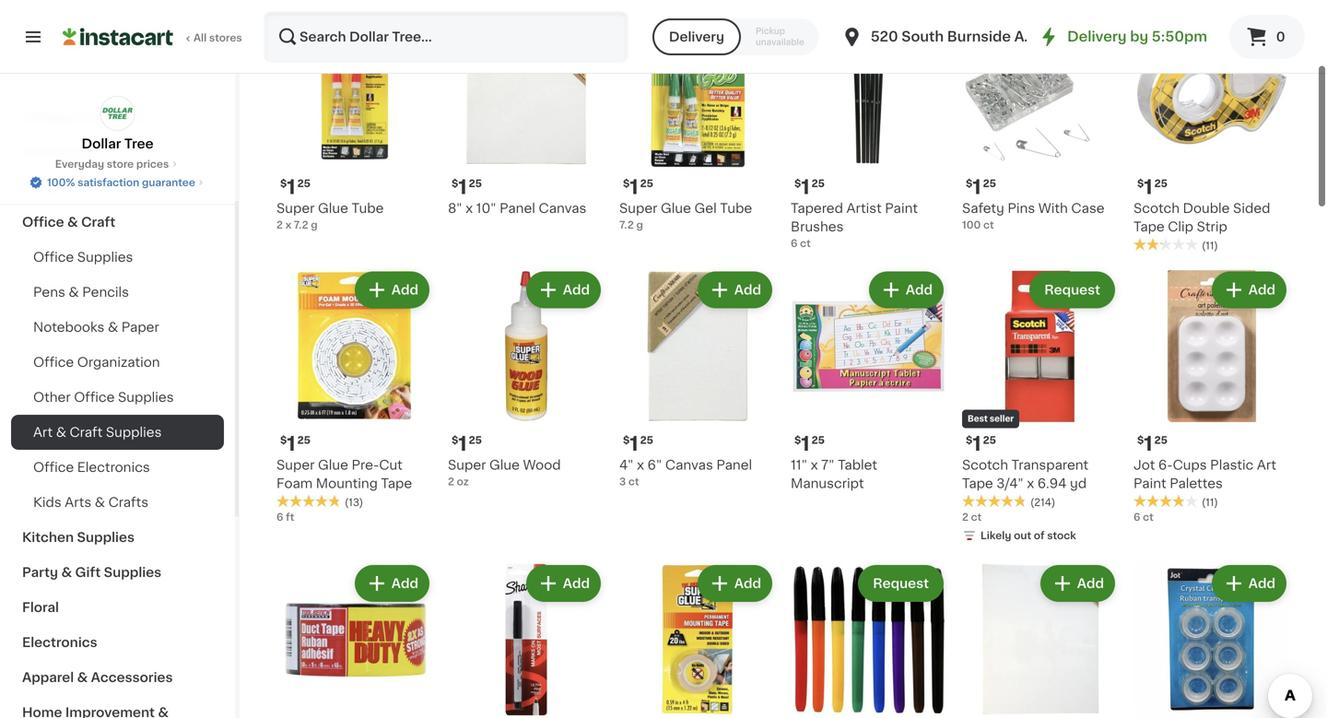 Task type: describe. For each thing, give the bounding box(es) containing it.
seller
[[990, 415, 1015, 423]]

$ 1 25 for super glue tube
[[280, 178, 311, 197]]

100%
[[47, 178, 75, 188]]

1 for 4" x 6" canvas panel
[[630, 434, 639, 454]]

best seller
[[968, 415, 1015, 423]]

25 for scotch double sided tape clip strip
[[1155, 178, 1168, 189]]

electronics link
[[11, 625, 224, 660]]

art & craft supplies
[[33, 426, 162, 439]]

cut
[[379, 459, 403, 472]]

pens & pencils link
[[11, 275, 224, 310]]

office for electronics
[[33, 461, 74, 474]]

(11) for strip
[[1203, 241, 1219, 251]]

x for 8"
[[466, 202, 473, 215]]

with
[[1039, 202, 1069, 215]]

(13)
[[345, 498, 363, 508]]

other office supplies
[[33, 391, 174, 404]]

double
[[1184, 202, 1231, 215]]

x for 4"
[[637, 459, 645, 472]]

kitchen supplies
[[22, 531, 135, 544]]

4" x 6" canvas panel 3 ct
[[620, 459, 753, 487]]

$ for scotch double sided tape clip strip
[[1138, 178, 1145, 189]]

1 for super glue wood
[[459, 434, 467, 454]]

$ 1 25 for super glue wood
[[452, 434, 482, 454]]

mounting
[[316, 477, 378, 490]]

6 ft
[[277, 512, 295, 522]]

$ 1 25 for scotch transparent tape 3/4" x 6.94 yd
[[966, 434, 997, 454]]

$ 1 25 for 4" x 6" canvas panel
[[623, 434, 654, 454]]

glue for gel
[[661, 202, 692, 215]]

foam
[[277, 477, 313, 490]]

super for 7.2
[[277, 202, 315, 215]]

gift
[[75, 566, 101, 579]]

ft
[[286, 512, 295, 522]]

paper
[[122, 321, 159, 334]]

holiday
[[22, 111, 74, 124]]

all
[[194, 33, 207, 43]]

burnside
[[948, 30, 1012, 43]]

art inside "art & craft supplies" link
[[33, 426, 53, 439]]

super for mounting
[[277, 459, 315, 472]]

of
[[1035, 531, 1045, 541]]

0 vertical spatial panel
[[500, 202, 536, 215]]

holiday essentials
[[22, 111, 145, 124]]

supplies inside kitchen supplies link
[[77, 531, 135, 544]]

panel inside 4" x 6" canvas panel 3 ct
[[717, 459, 753, 472]]

craft for office
[[81, 216, 116, 229]]

1 for tapered artist paint brushes
[[802, 178, 810, 197]]

& for office
[[67, 216, 78, 229]]

$ for 8" x 10" panel canvas
[[452, 178, 459, 189]]

crafts
[[108, 496, 149, 509]]

supplies inside party & gift supplies link
[[104, 566, 162, 579]]

floral
[[22, 601, 59, 614]]

$ 1 25 for scotch double sided tape clip strip
[[1138, 178, 1168, 197]]

& for notebooks
[[108, 321, 118, 334]]

brushes
[[791, 220, 844, 233]]

pre-
[[352, 459, 379, 472]]

1 horizontal spatial request button
[[1032, 273, 1114, 307]]

ct inside safety pins with case 100 ct
[[984, 220, 995, 230]]

$ for safety pins with case
[[966, 178, 973, 189]]

store
[[107, 159, 134, 169]]

8" x 10" panel canvas
[[448, 202, 587, 215]]

g inside super glue tube 2 x 7.2 g
[[311, 220, 318, 230]]

$ for super glue tube
[[280, 178, 287, 189]]

$ for 4" x 6" canvas panel
[[623, 435, 630, 445]]

stores
[[209, 33, 242, 43]]

delivery for delivery by 5:50pm
[[1068, 30, 1127, 43]]

glue for pre-
[[318, 459, 349, 472]]

dollar tree link
[[82, 96, 154, 153]]

kitchen supplies link
[[11, 520, 224, 555]]

kitchen
[[22, 531, 74, 544]]

6 inside tapered artist paint brushes 6 ct
[[791, 238, 798, 249]]

office down office organization
[[74, 391, 115, 404]]

pens & pencils
[[33, 286, 129, 299]]

1 for jot 6-cups plastic art paint palettes
[[1145, 434, 1153, 454]]

520 south burnside avenue
[[871, 30, 1068, 43]]

7.2 inside super glue tube 2 x 7.2 g
[[294, 220, 308, 230]]

delivery by 5:50pm link
[[1039, 26, 1208, 48]]

tapered artist paint brushes 6 ct
[[791, 202, 918, 249]]

pencils
[[82, 286, 129, 299]]

notebooks
[[33, 321, 105, 334]]

ct inside 4" x 6" canvas panel 3 ct
[[629, 477, 640, 487]]

clip
[[1169, 220, 1194, 233]]

floral link
[[11, 590, 224, 625]]

south
[[902, 30, 944, 43]]

office & craft
[[22, 216, 116, 229]]

x inside super glue tube 2 x 7.2 g
[[286, 220, 292, 230]]

satisfaction
[[78, 178, 140, 188]]

cart
[[733, 284, 760, 296]]

11"
[[791, 459, 808, 472]]

1 for safety pins with case
[[973, 178, 982, 197]]

kids arts & crafts
[[33, 496, 149, 509]]

office for &
[[22, 216, 64, 229]]

6 ct
[[1134, 512, 1154, 522]]

artist
[[847, 202, 882, 215]]

case
[[1072, 202, 1105, 215]]

& right 'arts'
[[95, 496, 105, 509]]

other
[[33, 391, 71, 404]]

prices
[[136, 159, 169, 169]]

7.2 inside super glue gel tube 7.2 g
[[620, 220, 634, 230]]

ct down jot
[[1144, 512, 1154, 522]]

tape inside "super glue pre-cut foam mounting tape"
[[381, 477, 412, 490]]

scotch for 3/4"
[[963, 459, 1009, 472]]

10"
[[476, 202, 497, 215]]

tape inside scotch double sided tape clip strip
[[1134, 220, 1165, 233]]

2 for super glue wood
[[448, 477, 455, 487]]

1 for scotch double sided tape clip strip
[[1145, 178, 1153, 197]]

service type group
[[653, 18, 820, 55]]

$ for scotch transparent tape 3/4" x 6.94 yd
[[966, 435, 973, 445]]

office organization link
[[11, 345, 224, 380]]

pins
[[1008, 202, 1036, 215]]

scotch double sided tape clip strip
[[1134, 202, 1271, 233]]

canvas inside 4" x 6" canvas panel 3 ct
[[666, 459, 714, 472]]

6 for jot 6-cups plastic art paint palettes
[[1134, 512, 1141, 522]]

holiday essentials link
[[11, 100, 224, 135]]

25 for 4" x 6" canvas panel
[[641, 435, 654, 445]]

super glue gel tube 7.2 g
[[620, 202, 753, 230]]

100% satisfaction guarantee button
[[29, 172, 206, 190]]

$ 1 25 for 11" x 7" tablet manuscript
[[795, 434, 825, 454]]

office for supplies
[[33, 251, 74, 264]]

art & craft supplies link
[[11, 415, 224, 450]]

cups
[[1174, 459, 1208, 472]]

& for party
[[61, 566, 72, 579]]

0 horizontal spatial canvas
[[539, 202, 587, 215]]

safety
[[963, 202, 1005, 215]]

baby link
[[11, 170, 224, 205]]

add inside button
[[686, 284, 713, 296]]

1 for scotch transparent tape 3/4" x 6.94 yd
[[973, 434, 982, 454]]

$ for 11" x 7" tablet manuscript
[[795, 435, 802, 445]]

office & craft link
[[11, 205, 224, 240]]

likely out of stock
[[981, 531, 1077, 541]]

party & gift supplies
[[22, 566, 162, 579]]

out
[[1015, 531, 1032, 541]]

palettes
[[1170, 477, 1224, 490]]



Task type: vqa. For each thing, say whether or not it's contained in the screenshot.
Instacart+ Link
no



Task type: locate. For each thing, give the bounding box(es) containing it.
stock
[[1048, 531, 1077, 541]]

1 for super glue pre-cut foam mounting tape
[[287, 434, 296, 454]]

1 horizontal spatial 6
[[791, 238, 798, 249]]

0 horizontal spatial 7.2
[[294, 220, 308, 230]]

$ 1 25 up 4"
[[623, 434, 654, 454]]

0 horizontal spatial g
[[311, 220, 318, 230]]

& down other in the bottom of the page
[[56, 426, 66, 439]]

1 up super glue tube 2 x 7.2 g
[[287, 178, 296, 197]]

2 (11) from the top
[[1203, 498, 1219, 508]]

sided
[[1234, 202, 1271, 215]]

0 horizontal spatial request button
[[861, 567, 942, 600]]

gel
[[695, 202, 717, 215]]

best
[[968, 415, 988, 423]]

1 up safety
[[973, 178, 982, 197]]

tube inside super glue tube 2 x 7.2 g
[[352, 202, 384, 215]]

tape down "cut"
[[381, 477, 412, 490]]

25 for super glue tube
[[297, 178, 311, 189]]

all stores link
[[63, 11, 243, 63]]

kids arts & crafts link
[[11, 485, 224, 520]]

tape
[[1134, 220, 1165, 233], [381, 477, 412, 490], [963, 477, 994, 490]]

tablet
[[838, 459, 878, 472]]

100% satisfaction guarantee
[[47, 178, 195, 188]]

25 up super glue tube 2 x 7.2 g
[[297, 178, 311, 189]]

scotch inside "scotch transparent tape 3/4" x 6.94 yd"
[[963, 459, 1009, 472]]

everyday store prices link
[[55, 157, 180, 172]]

$ for super glue gel tube
[[623, 178, 630, 189]]

scotch for tape
[[1134, 202, 1180, 215]]

paint down jot
[[1134, 477, 1167, 490]]

25 up super glue gel tube 7.2 g
[[641, 178, 654, 189]]

delivery for delivery
[[669, 30, 725, 43]]

x inside 4" x 6" canvas panel 3 ct
[[637, 459, 645, 472]]

0 horizontal spatial 2
[[277, 220, 283, 230]]

panel left 11"
[[717, 459, 753, 472]]

glue inside super glue tube 2 x 7.2 g
[[318, 202, 349, 215]]

2 inside the super glue wood 2 oz
[[448, 477, 455, 487]]

2 horizontal spatial 2
[[963, 512, 969, 522]]

$ 1 25 up 11"
[[795, 434, 825, 454]]

(11) down strip at the top of the page
[[1203, 241, 1219, 251]]

tapered
[[791, 202, 844, 215]]

office up other in the bottom of the page
[[33, 356, 74, 369]]

6 down brushes
[[791, 238, 798, 249]]

ct right 3
[[629, 477, 640, 487]]

25 for tapered artist paint brushes
[[812, 178, 825, 189]]

supplies inside "art & craft supplies" link
[[106, 426, 162, 439]]

& for pens
[[69, 286, 79, 299]]

2 tube from the left
[[720, 202, 753, 215]]

5:50pm
[[1153, 30, 1208, 43]]

to
[[716, 284, 730, 296]]

avenue
[[1015, 30, 1068, 43]]

1 horizontal spatial 7.2
[[620, 220, 634, 230]]

25 up 6"
[[641, 435, 654, 445]]

(11) down the palettes
[[1203, 498, 1219, 508]]

1 up jot
[[1145, 434, 1153, 454]]

product group
[[277, 11, 433, 232], [448, 11, 605, 218], [620, 11, 776, 232], [791, 11, 948, 251], [963, 11, 1120, 232], [1134, 11, 1291, 253], [277, 268, 433, 525], [448, 268, 605, 489], [620, 268, 776, 489], [791, 268, 948, 493], [963, 268, 1120, 547], [1134, 268, 1291, 525], [277, 562, 433, 718], [448, 562, 605, 718], [620, 562, 776, 718], [791, 562, 948, 718], [963, 562, 1120, 718], [1134, 562, 1291, 718]]

25 for 11" x 7" tablet manuscript
[[812, 435, 825, 445]]

electronics inside electronics link
[[22, 636, 97, 649]]

1
[[287, 178, 296, 197], [459, 178, 467, 197], [630, 178, 639, 197], [802, 178, 810, 197], [973, 178, 982, 197], [1145, 178, 1153, 197], [287, 434, 296, 454], [459, 434, 467, 454], [630, 434, 639, 454], [802, 434, 810, 454], [973, 434, 982, 454], [1145, 434, 1153, 454]]

1 for super glue tube
[[287, 178, 296, 197]]

tape left clip
[[1134, 220, 1165, 233]]

0 horizontal spatial art
[[33, 426, 53, 439]]

$ 1 25 up tapered
[[795, 178, 825, 197]]

scotch
[[1134, 202, 1180, 215], [963, 459, 1009, 472]]

transparent
[[1012, 459, 1089, 472]]

1 horizontal spatial delivery
[[1068, 30, 1127, 43]]

supplies down other office supplies link
[[106, 426, 162, 439]]

1 (11) from the top
[[1203, 241, 1219, 251]]

canvas right 6"
[[666, 459, 714, 472]]

g
[[311, 220, 318, 230], [637, 220, 644, 230]]

1 tube from the left
[[352, 202, 384, 215]]

1 vertical spatial request button
[[861, 567, 942, 600]]

0 vertical spatial (11)
[[1203, 241, 1219, 251]]

6
[[791, 238, 798, 249], [277, 512, 284, 522], [1134, 512, 1141, 522]]

$ 1 25 for super glue pre-cut foam mounting tape
[[280, 434, 311, 454]]

product group containing request
[[791, 562, 948, 718]]

1 for 8" x 10" panel canvas
[[459, 178, 467, 197]]

$ up foam
[[280, 435, 287, 445]]

office electronics link
[[11, 450, 224, 485]]

art down other in the bottom of the page
[[33, 426, 53, 439]]

g inside super glue gel tube 7.2 g
[[637, 220, 644, 230]]

pens
[[33, 286, 65, 299]]

6 left the ft
[[277, 512, 284, 522]]

1 horizontal spatial 2
[[448, 477, 455, 487]]

super inside super glue tube 2 x 7.2 g
[[277, 202, 315, 215]]

1 up 11"
[[802, 434, 810, 454]]

1 up foam
[[287, 434, 296, 454]]

$ 1 25 for jot 6-cups plastic art paint palettes
[[1138, 434, 1168, 454]]

0 vertical spatial request button
[[1032, 273, 1114, 307]]

0 vertical spatial scotch
[[1134, 202, 1180, 215]]

0 vertical spatial canvas
[[539, 202, 587, 215]]

0 vertical spatial paint
[[886, 202, 918, 215]]

1 horizontal spatial canvas
[[666, 459, 714, 472]]

$ 1 25 for safety pins with case
[[966, 178, 997, 197]]

& left paper
[[108, 321, 118, 334]]

x inside "scotch transparent tape 3/4" x 6.94 yd"
[[1028, 477, 1035, 490]]

art inside jot 6-cups plastic art paint palettes
[[1258, 459, 1277, 472]]

glue for wood
[[490, 459, 520, 472]]

1 horizontal spatial art
[[1258, 459, 1277, 472]]

& up "office supplies"
[[67, 216, 78, 229]]

7.2
[[294, 220, 308, 230], [620, 220, 634, 230]]

$ 1 25 for super glue gel tube
[[623, 178, 654, 197]]

supplies up floral link
[[104, 566, 162, 579]]

safety pins with case 100 ct
[[963, 202, 1105, 230]]

1 for super glue gel tube
[[630, 178, 639, 197]]

electronics up apparel at the left of page
[[22, 636, 97, 649]]

art right plastic
[[1258, 459, 1277, 472]]

2 horizontal spatial tape
[[1134, 220, 1165, 233]]

add button
[[357, 17, 428, 50], [700, 17, 771, 50], [871, 17, 942, 50], [1043, 17, 1114, 50], [1214, 17, 1286, 50], [357, 273, 428, 307], [528, 273, 599, 307], [871, 273, 942, 307], [1214, 273, 1286, 307], [357, 567, 428, 600], [528, 567, 599, 600], [700, 567, 771, 600], [1043, 567, 1114, 600], [1214, 567, 1286, 600]]

tape left '3/4"'
[[963, 477, 994, 490]]

oz
[[457, 477, 469, 487]]

0 vertical spatial request
[[1045, 284, 1101, 296]]

super inside the super glue wood 2 oz
[[448, 459, 486, 472]]

supplies down organization
[[118, 391, 174, 404]]

super inside "super glue pre-cut foam mounting tape"
[[277, 459, 315, 472]]

& left gift
[[61, 566, 72, 579]]

tree
[[124, 137, 154, 150]]

0 horizontal spatial request
[[874, 577, 930, 590]]

1 horizontal spatial request
[[1045, 284, 1101, 296]]

by
[[1131, 30, 1149, 43]]

None search field
[[264, 11, 629, 63]]

canvas
[[539, 202, 587, 215], [666, 459, 714, 472]]

glue inside "super glue pre-cut foam mounting tape"
[[318, 459, 349, 472]]

0 vertical spatial 2
[[277, 220, 283, 230]]

25
[[297, 178, 311, 189], [469, 178, 482, 189], [641, 178, 654, 189], [812, 178, 825, 189], [984, 178, 997, 189], [1155, 178, 1168, 189], [297, 435, 311, 445], [469, 435, 482, 445], [641, 435, 654, 445], [812, 435, 825, 445], [984, 435, 997, 445], [1155, 435, 1168, 445]]

11" x 7" tablet manuscript
[[791, 459, 878, 490]]

$ 1 25 up jot
[[1138, 434, 1168, 454]]

25 for super glue wood
[[469, 435, 482, 445]]

3
[[620, 477, 626, 487]]

1 vertical spatial panel
[[717, 459, 753, 472]]

x for 11"
[[811, 459, 819, 472]]

office
[[22, 216, 64, 229], [33, 251, 74, 264], [33, 356, 74, 369], [74, 391, 115, 404], [33, 461, 74, 474]]

6 down jot
[[1134, 512, 1141, 522]]

$ for jot 6-cups plastic art paint palettes
[[1138, 435, 1145, 445]]

jot 6-cups plastic art paint palettes
[[1134, 459, 1277, 490]]

(11) for paint
[[1203, 498, 1219, 508]]

baby
[[22, 181, 57, 194]]

25 for jot 6-cups plastic art paint palettes
[[1155, 435, 1168, 445]]

$ up tapered
[[795, 178, 802, 189]]

strip
[[1198, 220, 1228, 233]]

tape inside "scotch transparent tape 3/4" x 6.94 yd"
[[963, 477, 994, 490]]

25 up scotch double sided tape clip strip
[[1155, 178, 1168, 189]]

guarantee
[[142, 178, 195, 188]]

25 up foam
[[297, 435, 311, 445]]

super inside super glue gel tube 7.2 g
[[620, 202, 658, 215]]

1 horizontal spatial panel
[[717, 459, 753, 472]]

dollar tree logo image
[[100, 96, 135, 131]]

& for art
[[56, 426, 66, 439]]

instacart logo image
[[63, 26, 173, 48]]

$ up super glue tube 2 x 7.2 g
[[280, 178, 287, 189]]

$ up the '8"'
[[452, 178, 459, 189]]

1 7.2 from the left
[[294, 220, 308, 230]]

★★★★★
[[1134, 238, 1199, 251], [277, 495, 341, 508], [277, 495, 341, 508], [963, 495, 1027, 508], [963, 495, 1027, 508], [1134, 495, 1199, 508], [1134, 495, 1199, 508]]

$ up safety
[[966, 178, 973, 189]]

super for g
[[620, 202, 658, 215]]

$ 1 25 up the '8"'
[[452, 178, 482, 197]]

office organization
[[33, 356, 160, 369]]

$ for super glue pre-cut foam mounting tape
[[280, 435, 287, 445]]

add to cart button
[[650, 273, 771, 307]]

0 horizontal spatial 6
[[277, 512, 284, 522]]

all stores
[[194, 33, 242, 43]]

glue
[[318, 202, 349, 215], [661, 202, 692, 215], [318, 459, 349, 472], [490, 459, 520, 472]]

wood
[[523, 459, 561, 472]]

Search field
[[266, 13, 627, 61]]

25 for 8" x 10" panel canvas
[[469, 178, 482, 189]]

tube left the '8"'
[[352, 202, 384, 215]]

paint inside jot 6-cups plastic art paint palettes
[[1134, 477, 1167, 490]]

craft for art
[[70, 426, 103, 439]]

arts
[[65, 496, 91, 509]]

2 for super glue tube
[[277, 220, 283, 230]]

office up the 'pens'
[[33, 251, 74, 264]]

craft
[[81, 216, 116, 229], [70, 426, 103, 439]]

25 up tapered
[[812, 178, 825, 189]]

$ for tapered artist paint brushes
[[795, 178, 802, 189]]

$
[[280, 178, 287, 189], [452, 178, 459, 189], [623, 178, 630, 189], [795, 178, 802, 189], [966, 178, 973, 189], [1138, 178, 1145, 189], [280, 435, 287, 445], [452, 435, 459, 445], [623, 435, 630, 445], [795, 435, 802, 445], [966, 435, 973, 445], [1138, 435, 1145, 445]]

office for organization
[[33, 356, 74, 369]]

0 horizontal spatial paint
[[886, 202, 918, 215]]

1 up 4"
[[630, 434, 639, 454]]

0 horizontal spatial delivery
[[669, 30, 725, 43]]

party
[[22, 566, 58, 579]]

$ up 11"
[[795, 435, 802, 445]]

apparel & accessories
[[22, 671, 173, 684]]

$ for super glue wood
[[452, 435, 459, 445]]

0 vertical spatial craft
[[81, 216, 116, 229]]

$ 1 25 up foam
[[280, 434, 311, 454]]

ct up likely
[[972, 512, 982, 522]]

art
[[33, 426, 53, 439], [1258, 459, 1277, 472]]

organization
[[77, 356, 160, 369]]

office up kids at the left of page
[[33, 461, 74, 474]]

supplies inside the office supplies link
[[77, 251, 133, 264]]

accessories
[[91, 671, 173, 684]]

$ up 4"
[[623, 435, 630, 445]]

25 up 7"
[[812, 435, 825, 445]]

office down baby
[[22, 216, 64, 229]]

request
[[1045, 284, 1101, 296], [874, 577, 930, 590]]

25 for super glue pre-cut foam mounting tape
[[297, 435, 311, 445]]

2 g from the left
[[637, 220, 644, 230]]

add to cart
[[686, 284, 760, 296]]

ct down brushes
[[801, 238, 811, 249]]

25 for scotch transparent tape 3/4" x 6.94 yd
[[984, 435, 997, 445]]

520
[[871, 30, 899, 43]]

$ 1 25 up super glue gel tube 7.2 g
[[623, 178, 654, 197]]

panel right 10"
[[500, 202, 536, 215]]

2 vertical spatial 2
[[963, 512, 969, 522]]

25 down best seller
[[984, 435, 997, 445]]

scotch up '3/4"'
[[963, 459, 1009, 472]]

manuscript
[[791, 477, 865, 490]]

electronics up kids arts & crafts link
[[77, 461, 150, 474]]

$ 1 25 up scotch double sided tape clip strip
[[1138, 178, 1168, 197]]

yd
[[1071, 477, 1087, 490]]

delivery inside 'link'
[[1068, 30, 1127, 43]]

$ 1 25
[[280, 178, 311, 197], [452, 178, 482, 197], [623, 178, 654, 197], [795, 178, 825, 197], [966, 178, 997, 197], [1138, 178, 1168, 197], [280, 434, 311, 454], [452, 434, 482, 454], [623, 434, 654, 454], [795, 434, 825, 454], [966, 434, 997, 454], [1138, 434, 1168, 454]]

1 up super glue gel tube 7.2 g
[[630, 178, 639, 197]]

glue for tube
[[318, 202, 349, 215]]

25 up 10"
[[469, 178, 482, 189]]

panel
[[500, 202, 536, 215], [717, 459, 753, 472]]

$ up jot
[[1138, 435, 1145, 445]]

1 vertical spatial electronics
[[22, 636, 97, 649]]

(214)
[[1031, 498, 1056, 508]]

super glue wood 2 oz
[[448, 459, 561, 487]]

1 horizontal spatial paint
[[1134, 477, 1167, 490]]

scotch inside scotch double sided tape clip strip
[[1134, 202, 1180, 215]]

$ 1 25 up safety
[[966, 178, 997, 197]]

$ down best
[[966, 435, 973, 445]]

0 horizontal spatial tube
[[352, 202, 384, 215]]

1 vertical spatial art
[[1258, 459, 1277, 472]]

1 up scotch double sided tape clip strip
[[1145, 178, 1153, 197]]

scotch up clip
[[1134, 202, 1180, 215]]

1 up the '8"'
[[459, 178, 467, 197]]

6-
[[1159, 459, 1174, 472]]

request button
[[1032, 273, 1114, 307], [861, 567, 942, 600]]

1 up oz on the bottom
[[459, 434, 467, 454]]

1 up tapered
[[802, 178, 810, 197]]

ct
[[984, 220, 995, 230], [801, 238, 811, 249], [629, 477, 640, 487], [972, 512, 982, 522], [1144, 512, 1154, 522]]

1 for 11" x 7" tablet manuscript
[[802, 434, 810, 454]]

ct right 100
[[984, 220, 995, 230]]

request button inside product 'group'
[[861, 567, 942, 600]]

request inside product 'group'
[[874, 577, 930, 590]]

7"
[[822, 459, 835, 472]]

supplies inside other office supplies link
[[118, 391, 174, 404]]

craft up "office supplies"
[[81, 216, 116, 229]]

super glue tube 2 x 7.2 g
[[277, 202, 384, 230]]

1 horizontal spatial tube
[[720, 202, 753, 215]]

2 inside super glue tube 2 x 7.2 g
[[277, 220, 283, 230]]

notebooks & paper link
[[11, 310, 224, 345]]

1 horizontal spatial g
[[637, 220, 644, 230]]

party & gift supplies link
[[11, 555, 224, 590]]

supplies up pencils
[[77, 251, 133, 264]]

2 ct
[[963, 512, 982, 522]]

25 up 6-
[[1155, 435, 1168, 445]]

office electronics
[[33, 461, 150, 474]]

25 up safety
[[984, 178, 997, 189]]

2 horizontal spatial 6
[[1134, 512, 1141, 522]]

other office supplies link
[[11, 380, 224, 415]]

0 horizontal spatial scotch
[[963, 459, 1009, 472]]

& right apparel at the left of page
[[77, 671, 88, 684]]

x inside 11" x 7" tablet manuscript
[[811, 459, 819, 472]]

0 vertical spatial electronics
[[77, 461, 150, 474]]

delivery inside button
[[669, 30, 725, 43]]

tube inside super glue gel tube 7.2 g
[[720, 202, 753, 215]]

$ up super glue gel tube 7.2 g
[[623, 178, 630, 189]]

paint inside tapered artist paint brushes 6 ct
[[886, 202, 918, 215]]

plastic
[[1211, 459, 1255, 472]]

25 for super glue gel tube
[[641, 178, 654, 189]]

0
[[1277, 30, 1286, 43]]

office supplies
[[33, 251, 133, 264]]

$ 1 25 down best
[[966, 434, 997, 454]]

supplies up party & gift supplies link
[[77, 531, 135, 544]]

craft up "office electronics" on the bottom of the page
[[70, 426, 103, 439]]

1 g from the left
[[311, 220, 318, 230]]

25 up oz on the bottom
[[469, 435, 482, 445]]

1 vertical spatial craft
[[70, 426, 103, 439]]

1 down best
[[973, 434, 982, 454]]

1 vertical spatial canvas
[[666, 459, 714, 472]]

1 vertical spatial paint
[[1134, 477, 1167, 490]]

25 for safety pins with case
[[984, 178, 997, 189]]

0 vertical spatial art
[[33, 426, 53, 439]]

tube right gel
[[720, 202, 753, 215]]

glue inside super glue gel tube 7.2 g
[[661, 202, 692, 215]]

1 horizontal spatial scotch
[[1134, 202, 1180, 215]]

1 vertical spatial 2
[[448, 477, 455, 487]]

& right the 'pens'
[[69, 286, 79, 299]]

glue inside the super glue wood 2 oz
[[490, 459, 520, 472]]

1 vertical spatial scotch
[[963, 459, 1009, 472]]

notebooks & paper
[[33, 321, 159, 334]]

$ up oz on the bottom
[[452, 435, 459, 445]]

0 horizontal spatial panel
[[500, 202, 536, 215]]

$ up scotch double sided tape clip strip
[[1138, 178, 1145, 189]]

1 horizontal spatial tape
[[963, 477, 994, 490]]

$ 1 25 up oz on the bottom
[[452, 434, 482, 454]]

6 for super glue pre-cut foam mounting tape
[[277, 512, 284, 522]]

1 vertical spatial request
[[874, 577, 930, 590]]

canvas right 10"
[[539, 202, 587, 215]]

520 south burnside avenue button
[[842, 11, 1068, 63]]

2 7.2 from the left
[[620, 220, 634, 230]]

$ 1 25 up super glue tube 2 x 7.2 g
[[280, 178, 311, 197]]

electronics inside office electronics link
[[77, 461, 150, 474]]

$ 1 25 for tapered artist paint brushes
[[795, 178, 825, 197]]

1 vertical spatial (11)
[[1203, 498, 1219, 508]]

tube
[[352, 202, 384, 215], [720, 202, 753, 215]]

apparel & accessories link
[[11, 660, 224, 695]]

ct inside tapered artist paint brushes 6 ct
[[801, 238, 811, 249]]

& for apparel
[[77, 671, 88, 684]]

likely
[[981, 531, 1012, 541]]

everyday store prices
[[55, 159, 169, 169]]

paint right "artist"
[[886, 202, 918, 215]]

0 horizontal spatial tape
[[381, 477, 412, 490]]

$ 1 25 for 8" x 10" panel canvas
[[452, 178, 482, 197]]



